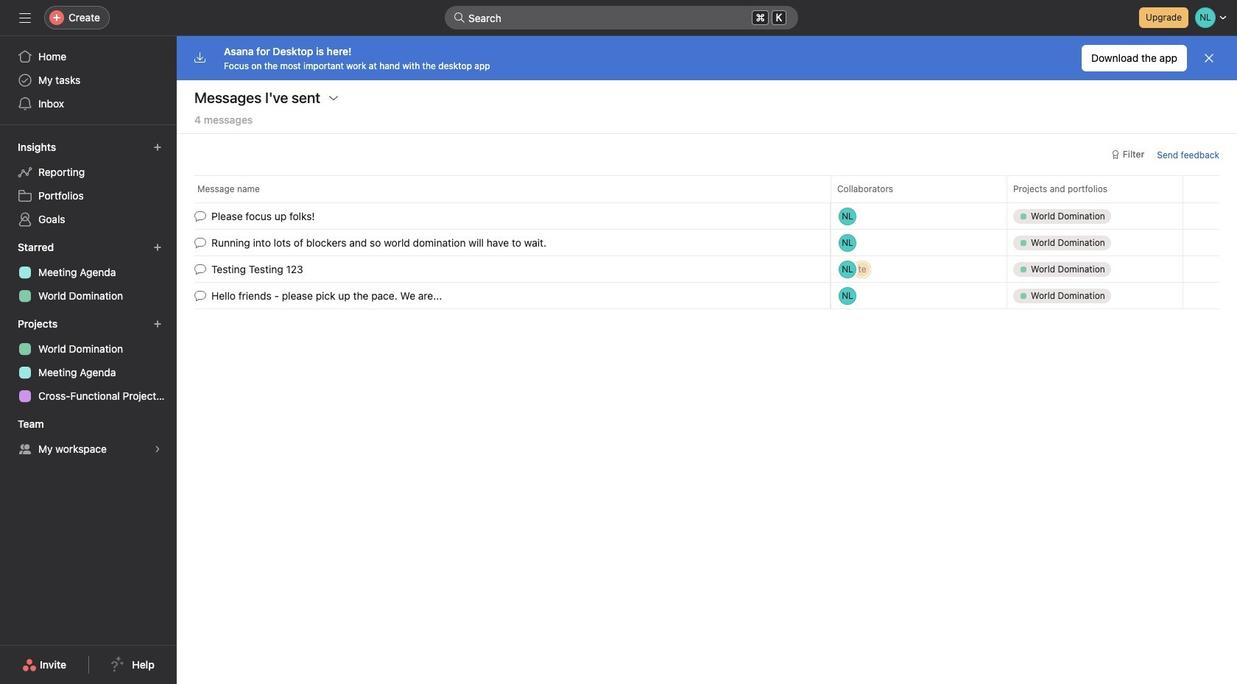 Task type: describe. For each thing, give the bounding box(es) containing it.
cell for conversation name for testing testing 123 cell
[[1007, 256, 1184, 283]]

starred element
[[0, 234, 177, 311]]

insights element
[[0, 134, 177, 234]]

2 column header from the left
[[831, 175, 1011, 203]]

cell for conversation name for please focus up folks! cell
[[1007, 203, 1184, 230]]

add items to starred image
[[153, 243, 162, 252]]

new project or portfolio image
[[153, 320, 162, 329]]

actions image
[[328, 92, 340, 104]]

dismiss image
[[1204, 52, 1216, 64]]

conversation name for testing testing 123 cell
[[177, 256, 831, 283]]

cell for conversation name for running into lots of blockers and so world domination will have to wait. cell at top
[[1007, 229, 1184, 256]]



Task type: locate. For each thing, give the bounding box(es) containing it.
cell for conversation name for hello friends - please pick up the pace. we are... cell at the top of the page
[[1007, 282, 1184, 309]]

None field
[[445, 6, 799, 29]]

teams element
[[0, 411, 177, 464]]

new insights image
[[153, 143, 162, 152]]

see details, my workspace image
[[153, 445, 162, 454]]

1 cell from the top
[[1007, 203, 1184, 230]]

column header
[[194, 175, 835, 203], [831, 175, 1011, 203], [1007, 175, 1188, 203]]

2 cell from the top
[[1007, 229, 1184, 256]]

3 column header from the left
[[1007, 175, 1188, 203]]

conversation name for hello friends - please pick up the pace. we are... cell
[[177, 282, 831, 309]]

projects element
[[0, 311, 177, 411]]

cell
[[1007, 203, 1184, 230], [1007, 229, 1184, 256], [1007, 256, 1184, 283], [1007, 282, 1184, 309]]

3 cell from the top
[[1007, 256, 1184, 283]]

global element
[[0, 36, 177, 124]]

1 column header from the left
[[194, 175, 835, 203]]

prominent image
[[454, 12, 466, 24]]

conversation name for please focus up folks! cell
[[177, 203, 831, 230]]

row
[[177, 175, 1238, 203], [177, 201, 1238, 231], [194, 202, 1220, 203], [177, 228, 1238, 257], [177, 255, 1238, 284], [177, 281, 1238, 311]]

hide sidebar image
[[19, 12, 31, 24]]

tree grid
[[177, 201, 1238, 311]]

4 cell from the top
[[1007, 282, 1184, 309]]

Search tasks, projects, and more text field
[[445, 6, 799, 29]]

conversation name for running into lots of blockers and so world domination will have to wait. cell
[[177, 229, 831, 256]]



Task type: vqa. For each thing, say whether or not it's contained in the screenshot.
2nd column header from the right
yes



